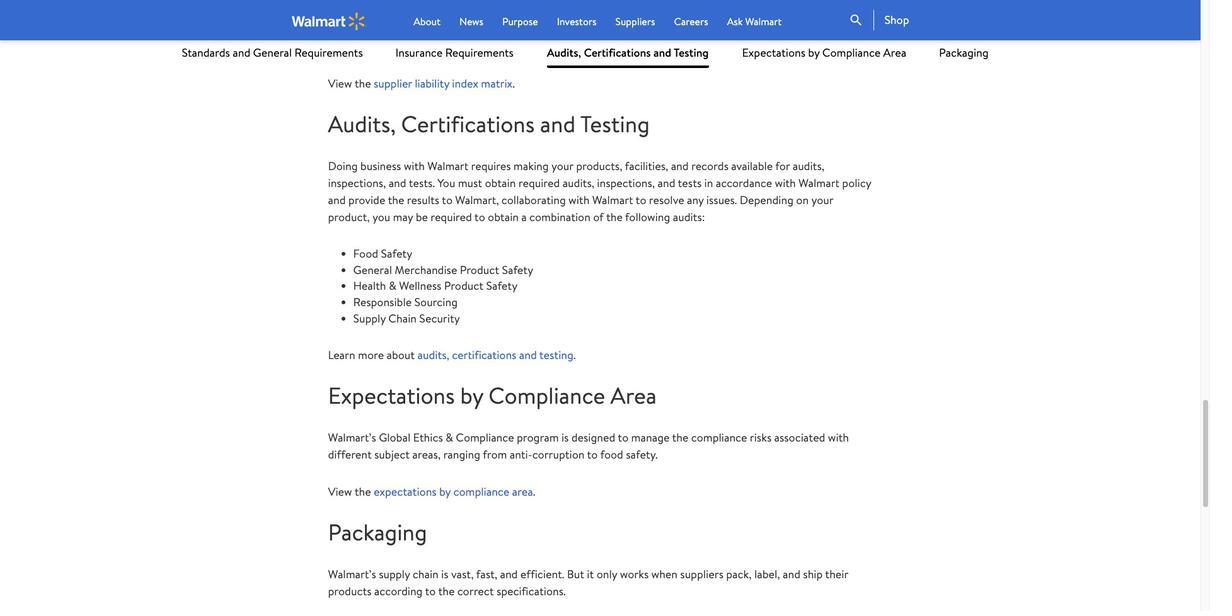 Task type: locate. For each thing, give the bounding box(es) containing it.
0 horizontal spatial provide
[[349, 192, 386, 208]]

following
[[626, 209, 671, 225]]

0 vertical spatial provide
[[506, 22, 543, 37]]

2 vertical spatial compliance
[[454, 484, 510, 500]]

on
[[797, 192, 809, 208]]

provide up product,
[[349, 192, 386, 208]]

walmart's up different
[[328, 430, 376, 446]]

0 horizontal spatial expectations by compliance area
[[328, 381, 657, 412]]

0 horizontal spatial audits,
[[418, 348, 450, 364]]

audits, right about
[[418, 348, 450, 364]]

will
[[415, 22, 431, 37]]

area up 'manage'
[[611, 381, 657, 412]]

you inside as a supplier, you will be required to provide evidence of this financial responsibility and to maintain compliance with these requirements at all times.
[[395, 22, 413, 37]]

1 horizontal spatial audits,
[[563, 175, 595, 191]]

of
[[593, 22, 603, 37], [594, 209, 604, 225]]

2 vertical spatial required
[[431, 209, 472, 225]]

compliance inside walmart's global ethics & compliance program is designed to manage the compliance risks associated with different subject areas, ranging from anti-corruption to food safety.
[[456, 430, 514, 446]]

shop link
[[874, 10, 910, 30]]

2 vertical spatial compliance
[[456, 430, 514, 446]]

1 horizontal spatial testing
[[674, 45, 709, 61]]

certifications down index
[[401, 109, 535, 140]]

& up ranging
[[446, 430, 453, 446]]

the left following
[[607, 209, 623, 225]]

compliance inside as a supplier, you will be required to provide evidence of this financial responsibility and to maintain compliance with these requirements at all times.
[[815, 22, 871, 37]]

walmart's inside walmart's supply chain is vast, fast, and efficient. but it only works when suppliers pack, label, and ship their products according to the correct specifications.
[[328, 567, 376, 583]]

you inside 'doing business with walmart requires making your products, facilities, and records available for audits, inspections, and tests. you must obtain required audits, inspections, and tests in accordance with walmart policy and provide the results to walmart, collaborating with walmart to resolve any issues. depending on your product, you may be required to obtain a combination of the following audits:'
[[373, 209, 391, 225]]

1 vertical spatial view
[[328, 484, 352, 500]]

risks
[[750, 430, 772, 446]]

with down for
[[775, 175, 796, 191]]

audits,
[[793, 158, 825, 174], [563, 175, 595, 191], [418, 348, 450, 364]]

1 horizontal spatial &
[[446, 430, 453, 446]]

safety
[[381, 246, 413, 262], [502, 262, 534, 278], [487, 278, 518, 294]]

1 vertical spatial you
[[373, 209, 391, 225]]

general inside food safety general merchandise product safety health & wellness product safety responsible sourcing supply chain security
[[354, 262, 392, 278]]

global
[[379, 430, 411, 446]]

search
[[849, 13, 864, 28]]

1 vertical spatial by
[[461, 381, 484, 412]]

your right on
[[812, 192, 834, 208]]

2 horizontal spatial compliance
[[815, 22, 871, 37]]

the
[[355, 76, 371, 92], [388, 192, 405, 208], [607, 209, 623, 225], [673, 430, 689, 446], [355, 484, 371, 500], [439, 584, 455, 600]]

is up corruption
[[562, 430, 569, 446]]

as
[[328, 22, 340, 37]]

. for to
[[513, 76, 515, 92]]

a inside 'doing business with walmart requires making your products, facilities, and records available for audits, inspections, and tests. you must obtain required audits, inspections, and tests in accordance with walmart policy and provide the results to walmart, collaborating with walmart to resolve any issues. depending on your product, you may be required to obtain a combination of the following audits:'
[[522, 209, 527, 225]]

insurance
[[396, 45, 443, 61]]

certifications
[[452, 348, 517, 364]]

careers
[[674, 15, 709, 28]]

with right associated
[[829, 430, 850, 446]]

1 horizontal spatial a
[[522, 209, 527, 225]]

audits, certifications and testing down this
[[547, 45, 709, 61]]

news button
[[460, 14, 484, 29]]

is left vast,
[[442, 567, 449, 583]]

learn
[[328, 348, 356, 364]]

walmart's inside walmart's global ethics & compliance program is designed to manage the compliance risks associated with different subject areas, ranging from anti-corruption to food safety.
[[328, 430, 376, 446]]

ask walmart
[[728, 15, 782, 28]]

1 vertical spatial packaging
[[328, 517, 427, 549]]

0 horizontal spatial expectations
[[328, 381, 455, 412]]

of inside as a supplier, you will be required to provide evidence of this financial responsibility and to maintain compliance with these requirements at all times.
[[593, 22, 603, 37]]

& inside food safety general merchandise product safety health & wellness product safety responsible sourcing supply chain security
[[389, 278, 397, 294]]

0 vertical spatial of
[[593, 22, 603, 37]]

standards and general requirements
[[182, 45, 363, 61]]

you left may
[[373, 209, 391, 225]]

expectations down about
[[328, 381, 455, 412]]

of right combination
[[594, 209, 604, 225]]

walmart's up products
[[328, 567, 376, 583]]

required up all
[[449, 22, 490, 37]]

the right 'manage'
[[673, 430, 689, 446]]

area down the shop link
[[884, 45, 907, 61]]

1 horizontal spatial is
[[562, 430, 569, 446]]

designed
[[572, 430, 616, 446]]

inspections, down doing
[[328, 175, 386, 191]]

1 view from the top
[[328, 76, 352, 92]]

security
[[420, 311, 460, 327]]

audits, certifications and testing link
[[418, 348, 574, 364]]

1 vertical spatial compliance
[[692, 430, 748, 446]]

1 vertical spatial certifications
[[401, 109, 535, 140]]

provide left evidence
[[506, 22, 543, 37]]

be inside as a supplier, you will be required to provide evidence of this financial responsibility and to maintain compliance with these requirements at all times.
[[434, 22, 446, 37]]

1 requirements from the left
[[295, 45, 363, 61]]

inspections, down facilities, at the right
[[597, 175, 655, 191]]

0 vertical spatial compliance
[[815, 22, 871, 37]]

expectations by compliance area
[[743, 45, 907, 61], [328, 381, 657, 412]]

audits, certifications and testing down the matrix at top
[[328, 109, 650, 140]]

and left 'testing'
[[520, 348, 537, 364]]

audits, down products,
[[563, 175, 595, 191]]

by
[[809, 45, 820, 61], [461, 381, 484, 412], [440, 484, 451, 500]]

0 vertical spatial &
[[389, 278, 397, 294]]

1 vertical spatial audits,
[[563, 175, 595, 191]]

0 horizontal spatial your
[[552, 158, 574, 174]]

be inside 'doing business with walmart requires making your products, facilities, and records available for audits, inspections, and tests. you must obtain required audits, inspections, and tests in accordance with walmart policy and provide the results to walmart, collaborating with walmart to resolve any issues. depending on your product, you may be required to obtain a combination of the following audits:'
[[416, 209, 428, 225]]

audits, certifications and testing
[[547, 45, 709, 61], [328, 109, 650, 140]]

audits, down evidence
[[547, 45, 582, 61]]

0 horizontal spatial general
[[253, 45, 292, 61]]

responsible
[[354, 295, 412, 310]]

by right expectations on the left bottom of page
[[440, 484, 451, 500]]

0 vertical spatial walmart's
[[328, 430, 376, 446]]

2 horizontal spatial .
[[574, 348, 576, 364]]

1 horizontal spatial inspections,
[[597, 175, 655, 191]]

0 horizontal spatial requirements
[[295, 45, 363, 61]]

1 vertical spatial walmart's
[[328, 567, 376, 583]]

0 horizontal spatial you
[[373, 209, 391, 225]]

0 vertical spatial be
[[434, 22, 446, 37]]

you left will
[[395, 22, 413, 37]]

a
[[343, 22, 349, 37], [522, 209, 527, 225]]

1 horizontal spatial by
[[461, 381, 484, 412]]

1 horizontal spatial packaging
[[940, 45, 989, 61]]

walmart
[[746, 15, 782, 28], [428, 158, 469, 174], [799, 175, 840, 191], [593, 192, 634, 208]]

be down the "results"
[[416, 209, 428, 225]]

ethics
[[413, 430, 443, 446]]

0 vertical spatial compliance
[[823, 45, 881, 61]]

0 vertical spatial .
[[513, 76, 515, 92]]

1 vertical spatial expectations by compliance area
[[328, 381, 657, 412]]

1 horizontal spatial .
[[533, 484, 536, 500]]

testing up products,
[[581, 109, 650, 140]]

1 vertical spatial provide
[[349, 192, 386, 208]]

walmart's for walmart's global ethics & compliance program is designed to manage the compliance risks associated with different subject areas, ranging from anti-corruption to food safety.
[[328, 430, 376, 446]]

1 horizontal spatial requirements
[[446, 45, 514, 61]]

compliance down search
[[823, 45, 881, 61]]

provide inside as a supplier, you will be required to provide evidence of this financial responsibility and to maintain compliance with these requirements at all times.
[[506, 22, 543, 37]]

0 horizontal spatial compliance
[[454, 484, 510, 500]]

1 walmart's from the top
[[328, 430, 376, 446]]

0 horizontal spatial .
[[513, 76, 515, 92]]

2 view from the top
[[328, 484, 352, 500]]

audits, up business
[[328, 109, 396, 140]]

your right making
[[552, 158, 574, 174]]

and right responsibility at the right top of the page
[[737, 22, 754, 37]]

the down vast,
[[439, 584, 455, 600]]

expectations by compliance area link
[[374, 484, 533, 500]]

with up tests.
[[404, 158, 425, 174]]

associated
[[775, 430, 826, 446]]

the inside walmart's global ethics & compliance program is designed to manage the compliance risks associated with different subject areas, ranging from anti-corruption to food safety.
[[673, 430, 689, 446]]

compliance up from
[[456, 430, 514, 446]]

compliance left risks
[[692, 430, 748, 446]]

1 inspections, from the left
[[328, 175, 386, 191]]

1 vertical spatial general
[[354, 262, 392, 278]]

walmart,
[[456, 192, 499, 208]]

expectations by compliance area down audits, certifications and testing link at the bottom of page
[[328, 381, 657, 412]]

required down "walmart,"
[[431, 209, 472, 225]]

1 vertical spatial audits,
[[328, 109, 396, 140]]

expectations down maintain
[[743, 45, 806, 61]]

product
[[460, 262, 500, 278], [444, 278, 484, 294]]

packaging link
[[940, 38, 989, 68]]

2 vertical spatial audits,
[[418, 348, 450, 364]]

0 vertical spatial general
[[253, 45, 292, 61]]

to down chain
[[425, 584, 436, 600]]

compliance
[[823, 45, 881, 61], [489, 381, 606, 412], [456, 430, 514, 446]]

with down as
[[328, 39, 349, 54]]

0 horizontal spatial is
[[442, 567, 449, 583]]

expectations
[[743, 45, 806, 61], [328, 381, 455, 412]]

subject
[[375, 447, 410, 463]]

supplier liability index matrix link
[[374, 76, 513, 92]]

view
[[328, 76, 352, 92], [328, 484, 352, 500]]

the inside walmart's supply chain is vast, fast, and efficient. but it only works when suppliers pack, label, and ship their products according to the correct specifications.
[[439, 584, 455, 600]]

about button
[[414, 14, 441, 29]]

is inside walmart's supply chain is vast, fast, and efficient. but it only works when suppliers pack, label, and ship their products according to the correct specifications.
[[442, 567, 449, 583]]

by down maintain
[[809, 45, 820, 61]]

to
[[493, 22, 504, 37], [757, 22, 767, 37], [442, 192, 453, 208], [636, 192, 647, 208], [475, 209, 485, 225], [618, 430, 629, 446], [587, 447, 598, 463], [425, 584, 436, 600]]

0 horizontal spatial by
[[440, 484, 451, 500]]

safety.
[[626, 447, 658, 463]]

with inside as a supplier, you will be required to provide evidence of this financial responsibility and to maintain compliance with these requirements at all times.
[[328, 39, 349, 54]]

results
[[407, 192, 440, 208]]

to down 'you'
[[442, 192, 453, 208]]

0 vertical spatial product
[[460, 262, 500, 278]]

0 vertical spatial expectations
[[743, 45, 806, 61]]

obtain down "walmart,"
[[488, 209, 519, 225]]

requirements
[[295, 45, 363, 61], [446, 45, 514, 61]]

product right the merchandise at the top
[[460, 262, 500, 278]]

2 horizontal spatial audits,
[[793, 158, 825, 174]]

0 horizontal spatial testing
[[581, 109, 650, 140]]

to inside walmart's supply chain is vast, fast, and efficient. but it only works when suppliers pack, label, and ship their products according to the correct specifications.
[[425, 584, 436, 600]]

1 vertical spatial a
[[522, 209, 527, 225]]

issues.
[[707, 192, 738, 208]]

1 vertical spatial be
[[416, 209, 428, 225]]

suppliers
[[616, 15, 656, 28]]

0 vertical spatial is
[[562, 430, 569, 446]]

1 horizontal spatial be
[[434, 22, 446, 37]]

general
[[253, 45, 292, 61], [354, 262, 392, 278]]

by down certifications
[[461, 381, 484, 412]]

1 horizontal spatial you
[[395, 22, 413, 37]]

tests.
[[409, 175, 435, 191]]

1 vertical spatial of
[[594, 209, 604, 225]]

shop
[[885, 12, 910, 28]]

&
[[389, 278, 397, 294], [446, 430, 453, 446]]

and down business
[[389, 175, 407, 191]]

ask walmart link
[[728, 14, 782, 29]]

the left supplier
[[355, 76, 371, 92]]

collaborating
[[502, 192, 566, 208]]

required up collaborating on the top
[[519, 175, 560, 191]]

chain
[[389, 311, 417, 327]]

0 vertical spatial you
[[395, 22, 413, 37]]

product up sourcing
[[444, 278, 484, 294]]

about
[[414, 15, 441, 28]]

food
[[601, 447, 624, 463]]

1 horizontal spatial audits,
[[547, 45, 582, 61]]

2 vertical spatial .
[[533, 484, 536, 500]]

& up "responsible"
[[389, 278, 397, 294]]

view down different
[[328, 484, 352, 500]]

a right as
[[343, 22, 349, 37]]

1 horizontal spatial compliance
[[692, 430, 748, 446]]

audits, right for
[[793, 158, 825, 174]]

1 vertical spatial is
[[442, 567, 449, 583]]

of left this
[[593, 22, 603, 37]]

0 vertical spatial certifications
[[584, 45, 651, 61]]

vast,
[[451, 567, 474, 583]]

a down collaborating on the top
[[522, 209, 527, 225]]

and right "fast," at bottom
[[500, 567, 518, 583]]

2 walmart's from the top
[[328, 567, 376, 583]]

a inside as a supplier, you will be required to provide evidence of this financial responsibility and to maintain compliance with these requirements at all times.
[[343, 22, 349, 37]]

responsibility
[[669, 22, 734, 37]]

the down different
[[355, 484, 371, 500]]

0 horizontal spatial area
[[611, 381, 657, 412]]

certifications down this
[[584, 45, 651, 61]]

provide
[[506, 22, 543, 37], [349, 192, 386, 208]]

0 horizontal spatial be
[[416, 209, 428, 225]]

to down designed
[[587, 447, 598, 463]]

walmart right ask
[[746, 15, 782, 28]]

standards and general requirements link
[[182, 38, 363, 68]]

insurance requirements
[[396, 45, 514, 61]]

2 requirements from the left
[[446, 45, 514, 61]]

and up making
[[541, 109, 576, 140]]

expectations by compliance area down maintain
[[743, 45, 907, 61]]

view the expectations by compliance area .
[[328, 484, 536, 500]]

to up food
[[618, 430, 629, 446]]

compliance down from
[[454, 484, 510, 500]]

1 vertical spatial product
[[444, 278, 484, 294]]

compliance up expectations by compliance area link
[[815, 22, 871, 37]]

1 vertical spatial safety
[[502, 262, 534, 278]]

supply
[[354, 311, 386, 327]]

testing down responsibility at the right top of the page
[[674, 45, 709, 61]]

but
[[567, 567, 585, 583]]

tests
[[678, 175, 702, 191]]

only
[[597, 567, 618, 583]]

1 vertical spatial obtain
[[488, 209, 519, 225]]

0 horizontal spatial a
[[343, 22, 349, 37]]

be right will
[[434, 22, 446, 37]]

0 horizontal spatial inspections,
[[328, 175, 386, 191]]

audits,
[[547, 45, 582, 61], [328, 109, 396, 140]]

0 vertical spatial view
[[328, 76, 352, 92]]

view down these
[[328, 76, 352, 92]]

compliance down 'testing'
[[489, 381, 606, 412]]

as a supplier, you will be required to provide evidence of this financial responsibility and to maintain compliance with these requirements at all times.
[[328, 22, 871, 54]]

must
[[458, 175, 483, 191]]

and
[[737, 22, 754, 37], [233, 45, 251, 61], [654, 45, 672, 61], [541, 109, 576, 140], [671, 158, 689, 174], [389, 175, 407, 191], [658, 175, 676, 191], [328, 192, 346, 208], [520, 348, 537, 364], [500, 567, 518, 583], [783, 567, 801, 583]]

0 vertical spatial by
[[809, 45, 820, 61]]

0 vertical spatial a
[[343, 22, 349, 37]]

obtain down requires
[[485, 175, 516, 191]]

required
[[449, 22, 490, 37], [519, 175, 560, 191], [431, 209, 472, 225]]

efficient.
[[521, 567, 565, 583]]

1 horizontal spatial expectations
[[743, 45, 806, 61]]

packaging
[[940, 45, 989, 61], [328, 517, 427, 549]]

area
[[884, 45, 907, 61], [611, 381, 657, 412]]



Task type: describe. For each thing, give the bounding box(es) containing it.
fast,
[[476, 567, 498, 583]]

walmart up on
[[799, 175, 840, 191]]

0 vertical spatial obtain
[[485, 175, 516, 191]]

and right the standards
[[233, 45, 251, 61]]

requirements
[[381, 39, 447, 54]]

times.
[[475, 39, 505, 54]]

label,
[[755, 567, 781, 583]]

works
[[620, 567, 649, 583]]

0 horizontal spatial packaging
[[328, 517, 427, 549]]

combination
[[530, 209, 591, 225]]

expectations
[[374, 484, 437, 500]]

specifications.
[[497, 584, 566, 600]]

of inside 'doing business with walmart requires making your products, facilities, and records available for audits, inspections, and tests. you must obtain required audits, inspections, and tests in accordance with walmart policy and provide the results to walmart, collaborating with walmart to resolve any issues. depending on your product, you may be required to obtain a combination of the following audits:'
[[594, 209, 604, 225]]

home image
[[292, 12, 367, 30]]

depending
[[740, 192, 794, 208]]

audits, certifications and testing link
[[547, 38, 710, 68]]

required inside as a supplier, you will be required to provide evidence of this financial responsibility and to maintain compliance with these requirements at all times.
[[449, 22, 490, 37]]

to right ask
[[757, 22, 767, 37]]

with inside walmart's global ethics & compliance program is designed to manage the compliance risks associated with different subject areas, ranging from anti-corruption to food safety.
[[829, 430, 850, 446]]

evidence
[[546, 22, 590, 37]]

and inside as a supplier, you will be required to provide evidence of this financial responsibility and to maintain compliance with these requirements at all times.
[[737, 22, 754, 37]]

ranging
[[444, 447, 481, 463]]

at
[[450, 39, 459, 54]]

and up tests
[[671, 158, 689, 174]]

this
[[606, 22, 623, 37]]

these
[[352, 39, 379, 54]]

the up may
[[388, 192, 405, 208]]

according
[[375, 584, 423, 600]]

ask
[[728, 15, 743, 28]]

1 vertical spatial expectations
[[328, 381, 455, 412]]

suppliers
[[681, 567, 724, 583]]

and left ship
[[783, 567, 801, 583]]

0 vertical spatial safety
[[381, 246, 413, 262]]

2 vertical spatial safety
[[487, 278, 518, 294]]

facilities,
[[625, 158, 669, 174]]

financial
[[626, 22, 667, 37]]

about
[[387, 348, 415, 364]]

is inside walmart's global ethics & compliance program is designed to manage the compliance risks associated with different subject areas, ranging from anti-corruption to food safety.
[[562, 430, 569, 446]]

health
[[354, 278, 386, 294]]

. for designed
[[533, 484, 536, 500]]

2 horizontal spatial by
[[809, 45, 820, 61]]

requires
[[471, 158, 511, 174]]

policy
[[843, 175, 872, 191]]

supply
[[379, 567, 410, 583]]

1 vertical spatial area
[[611, 381, 657, 412]]

insurance requirements link
[[396, 38, 514, 68]]

any
[[687, 192, 704, 208]]

1 vertical spatial required
[[519, 175, 560, 191]]

purpose button
[[503, 14, 538, 29]]

with up combination
[[569, 192, 590, 208]]

0 horizontal spatial certifications
[[401, 109, 535, 140]]

matrix
[[481, 76, 513, 92]]

pack,
[[727, 567, 752, 583]]

testing
[[540, 348, 574, 364]]

suppliers button
[[616, 14, 656, 29]]

doing business with walmart requires making your products, facilities, and records available for audits, inspections, and tests. you must obtain required audits, inspections, and tests in accordance with walmart policy and provide the results to walmart, collaborating with walmart to resolve any issues. depending on your product, you may be required to obtain a combination of the following audits:
[[328, 158, 872, 225]]

to up following
[[636, 192, 647, 208]]

supplier,
[[351, 22, 392, 37]]

it
[[587, 567, 594, 583]]

product,
[[328, 209, 370, 225]]

walmart's supply chain is vast, fast, and efficient. but it only works when suppliers pack, label, and ship their products according to the correct specifications.
[[328, 567, 849, 600]]

2 vertical spatial by
[[440, 484, 451, 500]]

anti-
[[510, 447, 533, 463]]

general for and
[[253, 45, 292, 61]]

learn more about audits, certifications and testing .
[[328, 348, 576, 364]]

2 inspections, from the left
[[597, 175, 655, 191]]

view for view the supplier liability index matrix .
[[328, 76, 352, 92]]

available
[[732, 158, 773, 174]]

more
[[358, 348, 384, 364]]

0 horizontal spatial audits,
[[328, 109, 396, 140]]

products,
[[577, 158, 623, 174]]

audits:
[[673, 209, 705, 225]]

food safety general merchandise product safety health & wellness product safety responsible sourcing supply chain security
[[354, 246, 534, 327]]

provide inside 'doing business with walmart requires making your products, facilities, and records available for audits, inspections, and tests. you must obtain required audits, inspections, and tests in accordance with walmart policy and provide the results to walmart, collaborating with walmart to resolve any issues. depending on your product, you may be required to obtain a combination of the following audits:'
[[349, 192, 386, 208]]

0 vertical spatial audits,
[[793, 158, 825, 174]]

maintain
[[770, 22, 812, 37]]

correct
[[458, 584, 494, 600]]

program
[[517, 430, 559, 446]]

doing
[[328, 158, 358, 174]]

0 vertical spatial audits,
[[547, 45, 582, 61]]

accordance
[[716, 175, 773, 191]]

1 vertical spatial .
[[574, 348, 576, 364]]

records
[[692, 158, 729, 174]]

chain
[[413, 567, 439, 583]]

general for safety
[[354, 262, 392, 278]]

0 vertical spatial your
[[552, 158, 574, 174]]

merchandise
[[395, 262, 457, 278]]

1 vertical spatial testing
[[581, 109, 650, 140]]

wellness
[[399, 278, 442, 294]]

and down "financial"
[[654, 45, 672, 61]]

walmart up 'you'
[[428, 158, 469, 174]]

0 vertical spatial packaging
[[940, 45, 989, 61]]

making
[[514, 158, 549, 174]]

purpose
[[503, 15, 538, 28]]

resolve
[[649, 192, 685, 208]]

for
[[776, 158, 790, 174]]

to down "walmart,"
[[475, 209, 485, 225]]

to up times.
[[493, 22, 504, 37]]

investors button
[[557, 14, 597, 29]]

0 vertical spatial area
[[884, 45, 907, 61]]

compliance inside walmart's global ethics & compliance program is designed to manage the compliance risks associated with different subject areas, ranging from anti-corruption to food safety.
[[692, 430, 748, 446]]

walmart's for walmart's supply chain is vast, fast, and efficient. but it only works when suppliers pack, label, and ship their products according to the correct specifications.
[[328, 567, 376, 583]]

requirements inside 'link'
[[446, 45, 514, 61]]

and up resolve on the top right of page
[[658, 175, 676, 191]]

areas,
[[413, 447, 441, 463]]

expectations inside expectations by compliance area link
[[743, 45, 806, 61]]

you
[[438, 175, 456, 191]]

0 vertical spatial testing
[[674, 45, 709, 61]]

news
[[460, 15, 484, 28]]

ship
[[804, 567, 823, 583]]

food
[[354, 246, 378, 262]]

index
[[452, 76, 479, 92]]

and up product,
[[328, 192, 346, 208]]

1 horizontal spatial certifications
[[584, 45, 651, 61]]

walmart down products,
[[593, 192, 634, 208]]

investors
[[557, 15, 597, 28]]

0 vertical spatial audits, certifications and testing
[[547, 45, 709, 61]]

products
[[328, 584, 372, 600]]

& inside walmart's global ethics & compliance program is designed to manage the compliance risks associated with different subject areas, ranging from anti-corruption to food safety.
[[446, 430, 453, 446]]

standards
[[182, 45, 230, 61]]

when
[[652, 567, 678, 583]]

business
[[361, 158, 401, 174]]

different
[[328, 447, 372, 463]]

view for view the expectations by compliance area .
[[328, 484, 352, 500]]

0 vertical spatial expectations by compliance area
[[743, 45, 907, 61]]

supplier
[[374, 76, 412, 92]]

1 vertical spatial compliance
[[489, 381, 606, 412]]

1 vertical spatial audits, certifications and testing
[[328, 109, 650, 140]]

in
[[705, 175, 714, 191]]

1 vertical spatial your
[[812, 192, 834, 208]]



Task type: vqa. For each thing, say whether or not it's contained in the screenshot.
the left by
yes



